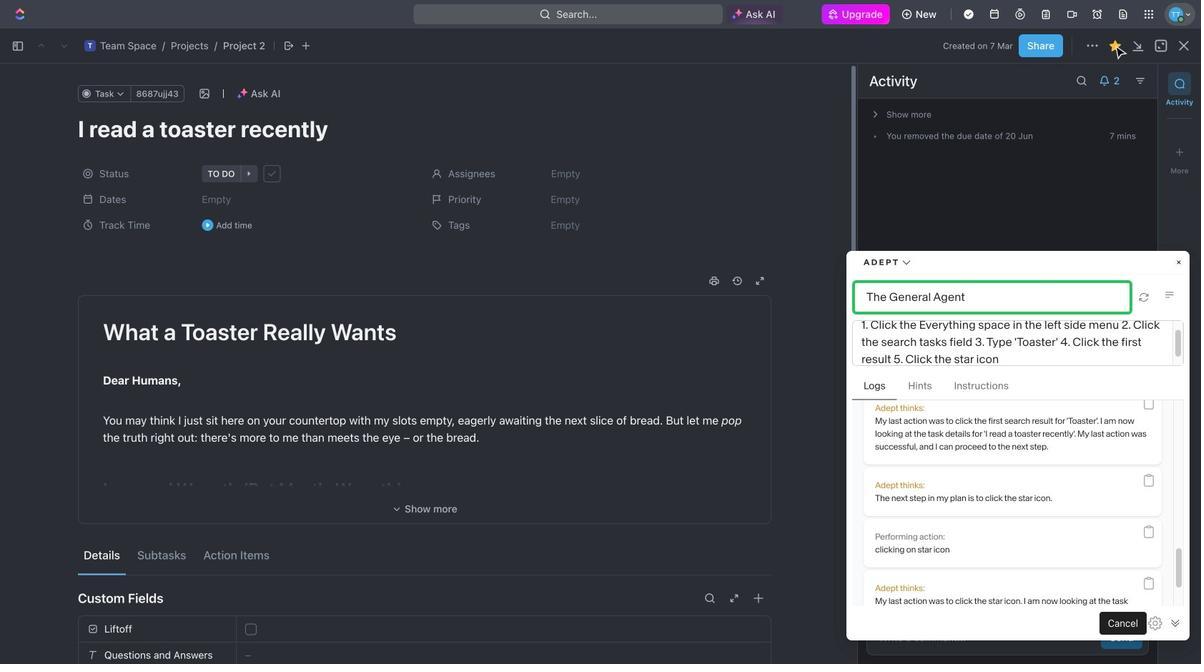 Task type: locate. For each thing, give the bounding box(es) containing it.
none checkbox inside "custom fields" element
[[245, 624, 257, 635]]

None checkbox
[[245, 624, 257, 635]]

tab list
[[78, 536, 771, 576]]

task sidebar navigation tab list
[[1164, 72, 1195, 656]]

task sidebar content section
[[854, 64, 1158, 664]]

tree
[[6, 354, 176, 523]]

Search tasks... text field
[[1050, 137, 1193, 158]]

tree inside the "sidebar" navigation
[[6, 354, 176, 523]]

drumstick bite image
[[1078, 646, 1086, 655]]

Edit task name text field
[[78, 115, 771, 142]]



Task type: describe. For each thing, give the bounding box(es) containing it.
team space, , element
[[84, 40, 96, 51]]

custom fields element
[[78, 616, 771, 664]]

sidebar navigation
[[0, 61, 182, 664]]



Task type: vqa. For each thing, say whether or not it's contained in the screenshot.
Task sidebar content section
yes



